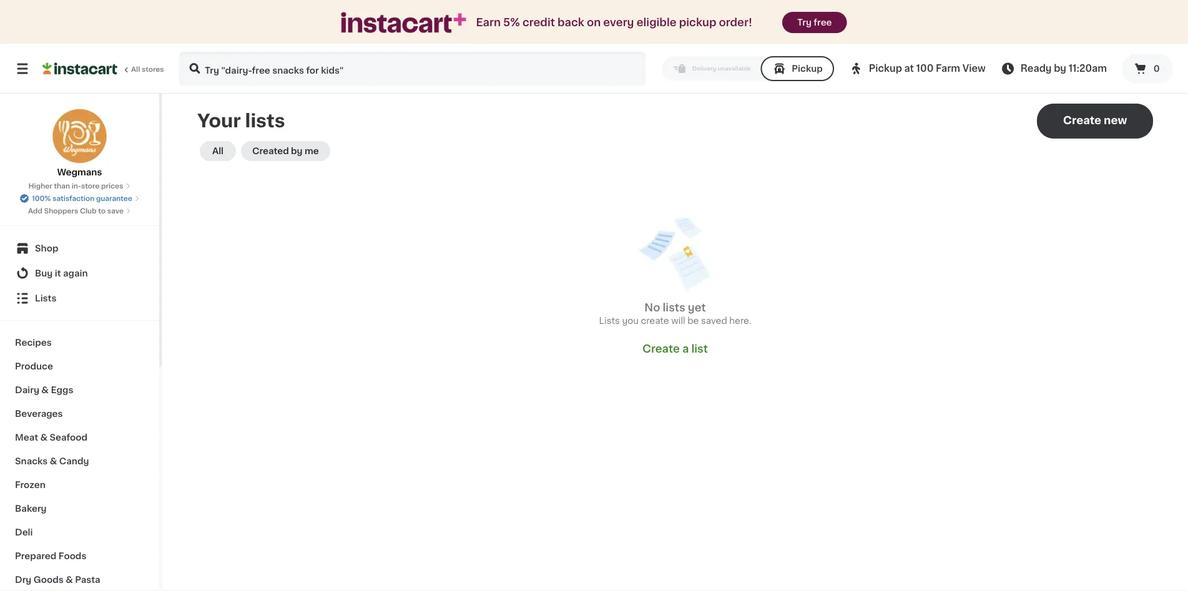 Task type: locate. For each thing, give the bounding box(es) containing it.
it
[[55, 269, 61, 278]]

seafood
[[50, 433, 87, 442]]

pickup for pickup
[[792, 64, 823, 73]]

create new
[[1063, 115, 1127, 126]]

1 horizontal spatial by
[[1054, 64, 1067, 73]]

produce
[[15, 362, 53, 371]]

1 horizontal spatial all
[[212, 147, 224, 156]]

11:20am
[[1069, 64, 1107, 73]]

shop
[[35, 244, 58, 253]]

create
[[641, 317, 669, 325]]

bakery link
[[7, 497, 152, 521]]

lists
[[35, 294, 56, 303], [599, 317, 620, 325]]

1 horizontal spatial lists
[[663, 303, 686, 313]]

1 vertical spatial lists
[[663, 303, 686, 313]]

buy it again
[[35, 269, 88, 278]]

prices
[[101, 183, 123, 190]]

on
[[587, 17, 601, 28]]

pickup
[[869, 64, 902, 73], [792, 64, 823, 73]]

1 vertical spatial lists
[[599, 317, 620, 325]]

your lists
[[197, 112, 285, 130]]

all left stores
[[131, 66, 140, 73]]

& left candy
[[50, 457, 57, 466]]

1 vertical spatial create
[[643, 344, 680, 354]]

in-
[[72, 183, 81, 190]]

create inside create new "button"
[[1063, 115, 1102, 126]]

order!
[[719, 17, 753, 28]]

&
[[41, 386, 49, 395], [40, 433, 48, 442], [50, 457, 57, 466], [66, 576, 73, 585]]

pickup inside button
[[792, 64, 823, 73]]

create inside create a list 'link'
[[643, 344, 680, 354]]

lists inside no lists yet lists you create will be saved here.
[[663, 303, 686, 313]]

yet
[[688, 303, 706, 313]]

lists left you at the right bottom of the page
[[599, 317, 620, 325]]

you
[[622, 317, 639, 325]]

guarantee
[[96, 195, 132, 202]]

your
[[197, 112, 241, 130]]

0 vertical spatial lists
[[245, 112, 285, 130]]

try free
[[798, 18, 832, 27]]

0 vertical spatial all
[[131, 66, 140, 73]]

deli link
[[7, 521, 152, 545]]

all inside button
[[212, 147, 224, 156]]

lists
[[245, 112, 285, 130], [663, 303, 686, 313]]

pickup down try
[[792, 64, 823, 73]]

& left pasta
[[66, 576, 73, 585]]

0 vertical spatial by
[[1054, 64, 1067, 73]]

eligible
[[637, 17, 677, 28]]

& for meat
[[40, 433, 48, 442]]

created by me button
[[241, 141, 330, 161]]

pickup
[[679, 17, 717, 28]]

0 vertical spatial lists
[[35, 294, 56, 303]]

try
[[798, 18, 812, 27]]

shoppers
[[44, 208, 78, 215]]

lists down buy
[[35, 294, 56, 303]]

dry goods & pasta link
[[7, 568, 152, 591]]

add shoppers club to save
[[28, 208, 124, 215]]

back
[[558, 17, 584, 28]]

dry goods & pasta
[[15, 576, 100, 585]]

1 horizontal spatial create
[[1063, 115, 1102, 126]]

created
[[252, 147, 289, 156]]

by inside button
[[291, 147, 303, 156]]

eggs
[[51, 386, 73, 395]]

5%
[[503, 17, 520, 28]]

no lists yet lists you create will be saved here.
[[599, 303, 752, 325]]

lists up will
[[663, 303, 686, 313]]

1 horizontal spatial pickup
[[869, 64, 902, 73]]

list
[[692, 344, 708, 354]]

all
[[131, 66, 140, 73], [212, 147, 224, 156]]

1 vertical spatial all
[[212, 147, 224, 156]]

lists up created
[[245, 112, 285, 130]]

0 horizontal spatial lists
[[35, 294, 56, 303]]

by for created
[[291, 147, 303, 156]]

by right ready
[[1054, 64, 1067, 73]]

& for dairy
[[41, 386, 49, 395]]

create
[[1063, 115, 1102, 126], [643, 344, 680, 354]]

farm
[[936, 64, 961, 73]]

0 horizontal spatial all
[[131, 66, 140, 73]]

bakery
[[15, 505, 47, 513]]

candy
[[59, 457, 89, 466]]

higher
[[28, 183, 52, 190]]

instacart logo image
[[42, 61, 117, 76]]

0 vertical spatial create
[[1063, 115, 1102, 126]]

0 horizontal spatial by
[[291, 147, 303, 156]]

1 horizontal spatial lists
[[599, 317, 620, 325]]

create left 'new'
[[1063, 115, 1102, 126]]

lists for no
[[663, 303, 686, 313]]

meat & seafood
[[15, 433, 87, 442]]

dry
[[15, 576, 31, 585]]

None search field
[[179, 51, 646, 86]]

1 vertical spatial by
[[291, 147, 303, 156]]

foods
[[59, 552, 86, 561]]

& left eggs
[[41, 386, 49, 395]]

by
[[1054, 64, 1067, 73], [291, 147, 303, 156]]

pickup left at
[[869, 64, 902, 73]]

create left "a"
[[643, 344, 680, 354]]

0 horizontal spatial lists
[[245, 112, 285, 130]]

at
[[905, 64, 914, 73]]

all stores
[[131, 66, 164, 73]]

by left the me
[[291, 147, 303, 156]]

pickup inside popup button
[[869, 64, 902, 73]]

0 horizontal spatial pickup
[[792, 64, 823, 73]]

prepared foods
[[15, 552, 86, 561]]

0 horizontal spatial create
[[643, 344, 680, 354]]

& right meat
[[40, 433, 48, 442]]

all down your
[[212, 147, 224, 156]]



Task type: describe. For each thing, give the bounding box(es) containing it.
goods
[[34, 576, 64, 585]]

meat
[[15, 433, 38, 442]]

me
[[305, 147, 319, 156]]

beverages link
[[7, 402, 152, 426]]

add shoppers club to save link
[[28, 206, 131, 216]]

ready by 11:20am
[[1021, 64, 1107, 73]]

earn 5% credit back on every eligible pickup order!
[[476, 17, 753, 28]]

service type group
[[662, 56, 834, 81]]

Search field
[[180, 52, 645, 85]]

be
[[688, 317, 699, 325]]

dairy & eggs
[[15, 386, 73, 395]]

produce link
[[7, 355, 152, 378]]

to
[[98, 208, 106, 215]]

beverages
[[15, 410, 63, 418]]

stores
[[142, 66, 164, 73]]

lists for your
[[245, 112, 285, 130]]

shop link
[[7, 236, 152, 261]]

earn
[[476, 17, 501, 28]]

by for ready
[[1054, 64, 1067, 73]]

snacks & candy
[[15, 457, 89, 466]]

free
[[814, 18, 832, 27]]

all for all stores
[[131, 66, 140, 73]]

dairy
[[15, 386, 39, 395]]

will
[[672, 317, 686, 325]]

snacks & candy link
[[7, 450, 152, 473]]

all stores link
[[42, 51, 165, 86]]

recipes link
[[7, 331, 152, 355]]

meat & seafood link
[[7, 426, 152, 450]]

saved
[[701, 317, 727, 325]]

100%
[[32, 195, 51, 202]]

deli
[[15, 528, 33, 537]]

100% satisfaction guarantee
[[32, 195, 132, 202]]

all for all
[[212, 147, 224, 156]]

frozen link
[[7, 473, 152, 497]]

store
[[81, 183, 100, 190]]

& for snacks
[[50, 457, 57, 466]]

higher than in-store prices link
[[28, 181, 131, 191]]

view
[[963, 64, 986, 73]]

every
[[604, 17, 634, 28]]

no
[[645, 303, 660, 313]]

pickup for pickup at 100 farm view
[[869, 64, 902, 73]]

than
[[54, 183, 70, 190]]

ready
[[1021, 64, 1052, 73]]

pasta
[[75, 576, 100, 585]]

here.
[[730, 317, 752, 325]]

recipes
[[15, 338, 52, 347]]

express icon image
[[341, 12, 466, 33]]

satisfaction
[[53, 195, 94, 202]]

prepared
[[15, 552, 56, 561]]

club
[[80, 208, 97, 215]]

create for create a list
[[643, 344, 680, 354]]

create new button
[[1037, 104, 1154, 139]]

pickup at 100 farm view
[[869, 64, 986, 73]]

save
[[107, 208, 124, 215]]

wegmans
[[57, 168, 102, 177]]

ready by 11:20am link
[[1001, 61, 1107, 76]]

buy it again link
[[7, 261, 152, 286]]

created by me
[[252, 147, 319, 156]]

higher than in-store prices
[[28, 183, 123, 190]]

lists link
[[7, 286, 152, 311]]

pickup at 100 farm view button
[[849, 51, 986, 86]]

create a list
[[643, 344, 708, 354]]

buy
[[35, 269, 53, 278]]

credit
[[523, 17, 555, 28]]

all button
[[200, 141, 236, 161]]

lists inside no lists yet lists you create will be saved here.
[[599, 317, 620, 325]]

frozen
[[15, 481, 45, 490]]

0
[[1154, 64, 1160, 73]]

wegmans link
[[52, 109, 107, 179]]

0 button
[[1122, 54, 1173, 84]]

a
[[683, 344, 689, 354]]

wegmans logo image
[[52, 109, 107, 164]]

create for create new
[[1063, 115, 1102, 126]]

pickup button
[[761, 56, 834, 81]]

prepared foods link
[[7, 545, 152, 568]]

again
[[63, 269, 88, 278]]

add
[[28, 208, 42, 215]]

dairy & eggs link
[[7, 378, 152, 402]]

create a list link
[[643, 342, 708, 356]]

100% satisfaction guarantee button
[[19, 191, 140, 204]]



Task type: vqa. For each thing, say whether or not it's contained in the screenshot.
Create new button
yes



